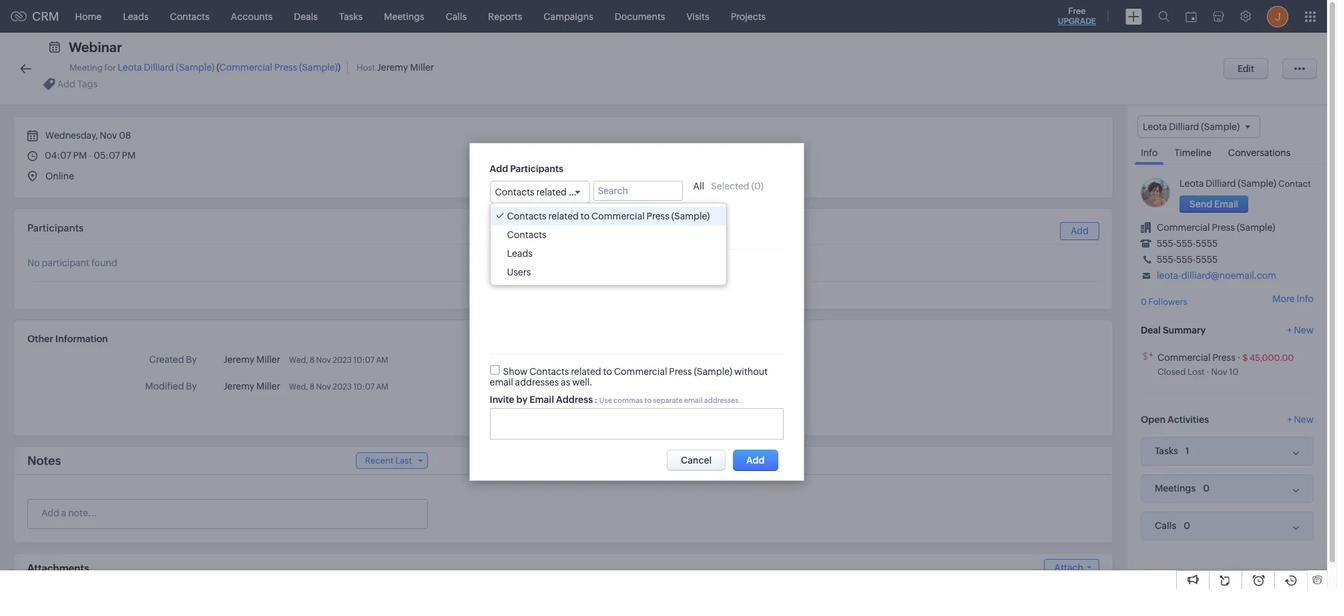 Task type: locate. For each thing, give the bounding box(es) containing it.
1 vertical spatial leads
[[507, 248, 533, 259]]

leota dilliard (sample) link down contacts related to commercial press (sample) field
[[525, 217, 622, 228]]

leota right for
[[118, 62, 142, 73]]

jeremy miller for modified by
[[223, 381, 280, 392]]

open
[[1141, 414, 1166, 425]]

0 vertical spatial new
[[1294, 325, 1314, 336]]

1 by from the top
[[186, 355, 197, 365]]

related right as
[[571, 366, 601, 377]]

04:07 pm - 05:07 pm
[[45, 150, 136, 161]]

to right commas
[[645, 396, 652, 404]]

0 right selected
[[754, 181, 761, 191]]

(sample) left selected
[[659, 187, 698, 197]]

attach link
[[1044, 560, 1100, 578]]

leota dilliard (sample) link down conversations
[[1180, 178, 1277, 189]]

0 vertical spatial (
[[216, 62, 219, 73]]

free upgrade
[[1058, 6, 1096, 26]]

· left the $
[[1238, 352, 1241, 363]]

None button
[[1224, 58, 1269, 79], [1180, 196, 1249, 213], [733, 450, 778, 471], [1224, 58, 1269, 79], [1180, 196, 1249, 213], [733, 450, 778, 471]]

commercial press (sample) link
[[219, 62, 338, 73], [1157, 222, 1276, 233]]

search element
[[1150, 0, 1178, 33]]

$
[[1243, 353, 1248, 363]]

)
[[338, 62, 341, 73], [761, 181, 764, 191]]

1 horizontal spatial info
[[1297, 294, 1314, 305]]

visits
[[687, 11, 710, 22]]

cancel
[[681, 455, 712, 466]]

commercial up the lost
[[1158, 352, 1211, 363]]

0 vertical spatial 10:07
[[354, 356, 375, 365]]

calls link
[[435, 0, 478, 32]]

leota- inside leota dilliard (sample) leota-dilliard@noemail.com
[[525, 231, 550, 241]]

meetings
[[384, 11, 424, 22]]

1 vertical spatial 0
[[1141, 297, 1147, 307]]

1 8 from the top
[[310, 356, 315, 365]]

1 vertical spatial wed, 8 nov 2023 10:07 am
[[289, 383, 388, 392]]

0 horizontal spatial participants
[[27, 222, 84, 234]]

1 vertical spatial jeremy miller
[[223, 381, 280, 392]]

(sample) down conversations
[[1238, 178, 1277, 189]]

1 vertical spatial info
[[1297, 294, 1314, 305]]

1 horizontal spatial pm
[[122, 150, 136, 161]]

nov inside commercial press · $ 45,000.00 closed lost · nov 10
[[1211, 367, 1228, 377]]

commercial up leota-dilliard@noemail.com link
[[1157, 222, 1210, 233]]

0 vertical spatial related
[[537, 187, 567, 197]]

leads right home
[[123, 11, 149, 22]]

email inside the invite by email address : use commas to separate email addresses.
[[684, 396, 703, 404]]

participant
[[42, 258, 89, 268]]

2 pm from the left
[[122, 150, 136, 161]]

commercial press (sample) link up leota-dilliard@noemail.com
[[1157, 222, 1276, 233]]

reports
[[488, 11, 522, 22]]

2 vertical spatial leota dilliard (sample) link
[[525, 217, 622, 228]]

0 horizontal spatial leota-
[[525, 231, 550, 241]]

2 2023 from the top
[[333, 383, 352, 392]]

dilliard for leota dilliard (sample) contact
[[1206, 178, 1236, 189]]

(sample) down all
[[671, 211, 710, 221]]

to inside the show contacts related to commercial press (sample) without email addresses as well.
[[603, 366, 612, 377]]

1 am from the top
[[376, 356, 388, 365]]

contacts related to commercial press (sample) up leota dilliard (sample) leota-dilliard@noemail.com
[[495, 187, 698, 197]]

0 vertical spatial 555-555-5555
[[1157, 238, 1218, 249]]

leota dilliard (sample) link for leota dilliard (sample) contact
[[1180, 178, 1277, 189]]

(sample) left 'host'
[[299, 62, 338, 73]]

1 vertical spatial 5555
[[1196, 255, 1218, 265]]

0 vertical spatial add
[[490, 163, 508, 174]]

+ new link
[[1288, 325, 1314, 342]]

leota dilliard (sample) link for leota dilliard (sample) leota-dilliard@noemail.com
[[525, 217, 622, 228]]

leads up the users
[[507, 248, 533, 259]]

press down search text field
[[647, 211, 670, 221]]

1 horizontal spatial leota dilliard (sample) link
[[525, 217, 622, 228]]

jeremy for modified by
[[223, 381, 255, 392]]

0 vertical spatial commercial press (sample) link
[[219, 62, 338, 73]]

leota-dilliard@noemail.com
[[1157, 271, 1277, 281]]

1 vertical spatial (
[[752, 181, 754, 191]]

) left 'host'
[[338, 62, 341, 73]]

2 + from the top
[[1288, 414, 1292, 425]]

1 horizontal spatial dilliard@noemail.com
[[1182, 271, 1277, 281]]

1 vertical spatial 555-555-5555
[[1157, 255, 1218, 265]]

contacts related to commercial press (sample) inside field
[[495, 187, 698, 197]]

leota dilliard (sample) link right for
[[118, 62, 215, 73]]

1 horizontal spatial )
[[761, 181, 764, 191]]

dilliard inside leota dilliard (sample) leota-dilliard@noemail.com
[[551, 217, 582, 227]]

1 vertical spatial new
[[1294, 414, 1314, 425]]

participants
[[510, 163, 564, 174], [27, 222, 84, 234]]

selected
[[711, 181, 750, 191]]

+ down 45,000.00
[[1288, 414, 1292, 425]]

jeremy miller for created by
[[223, 355, 280, 365]]

commercial up leota dilliard (sample) leota-dilliard@noemail.com
[[580, 187, 633, 197]]

0 horizontal spatial add
[[490, 163, 508, 174]]

wednesday, nov 08
[[43, 130, 131, 141]]

info
[[1141, 148, 1158, 158], [1297, 294, 1314, 305]]

2 + new from the top
[[1288, 414, 1314, 425]]

+ down more info link
[[1288, 325, 1292, 336]]

1 vertical spatial wed,
[[289, 383, 308, 392]]

info left timeline
[[1141, 148, 1158, 158]]

visits link
[[676, 0, 720, 32]]

1 vertical spatial ·
[[1207, 367, 1210, 377]]

to down contacts related to commercial press (sample) field
[[581, 211, 590, 221]]

2 vertical spatial leota
[[525, 217, 549, 227]]

2 vertical spatial related
[[571, 366, 601, 377]]

contacts inside the show contacts related to commercial press (sample) without email addresses as well.
[[530, 366, 569, 377]]

commercial down search text field
[[592, 211, 645, 221]]

( right selected
[[752, 181, 754, 191]]

1 vertical spatial 2023
[[333, 383, 352, 392]]

related down contacts related to commercial press (sample) field
[[549, 211, 579, 221]]

jeremy for created by
[[223, 355, 255, 365]]

555-555-5555 up leota-dilliard@noemail.com
[[1157, 255, 1218, 265]]

add
[[490, 163, 508, 174], [1071, 226, 1089, 236]]

am for modified by
[[376, 383, 388, 392]]

5555 up leota-dilliard@noemail.com
[[1196, 255, 1218, 265]]

0 vertical spatial miller
[[410, 62, 434, 73]]

1 horizontal spatial dilliard
[[551, 217, 582, 227]]

show
[[503, 366, 528, 377]]

1 vertical spatial contacts related to commercial press (sample)
[[507, 211, 710, 221]]

online
[[45, 171, 74, 182]]

wed, for created by
[[289, 356, 308, 365]]

lost
[[1188, 367, 1205, 377]]

add for add participants
[[490, 163, 508, 174]]

1 horizontal spatial leads
[[507, 248, 533, 259]]

dilliard@noemail.com down contacts related to commercial press (sample) field
[[550, 231, 645, 241]]

0 vertical spatial by
[[186, 355, 197, 365]]

1 horizontal spatial email
[[684, 396, 703, 404]]

1 2023 from the top
[[333, 356, 352, 365]]

45,000.00
[[1250, 353, 1294, 363]]

0 horizontal spatial leads
[[123, 11, 149, 22]]

dilliard@noemail.com inside leota dilliard (sample) leota-dilliard@noemail.com
[[550, 231, 645, 241]]

dilliard@noemail.com down "commercial press (sample)"
[[1182, 271, 1277, 281]]

pm
[[73, 150, 87, 161], [122, 150, 136, 161]]

reports link
[[478, 0, 533, 32]]

to inside tree
[[581, 211, 590, 221]]

(
[[216, 62, 219, 73], [752, 181, 754, 191]]

1 vertical spatial miller
[[256, 355, 280, 365]]

2 by from the top
[[186, 381, 197, 392]]

1 vertical spatial + new
[[1288, 414, 1314, 425]]

1 vertical spatial +
[[1288, 414, 1292, 425]]

1 wed, 8 nov 2023 10:07 am from the top
[[289, 356, 388, 365]]

08
[[119, 130, 131, 141]]

all link
[[693, 181, 704, 191]]

0 vertical spatial contacts related to commercial press (sample)
[[495, 187, 698, 197]]

webinar
[[69, 39, 122, 55]]

dilliard down timeline
[[1206, 178, 1236, 189]]

2 jeremy miller from the top
[[223, 381, 280, 392]]

1 + from the top
[[1288, 325, 1292, 336]]

participants up the participant
[[27, 222, 84, 234]]

2 wed, from the top
[[289, 383, 308, 392]]

0 vertical spatial + new
[[1288, 325, 1314, 336]]

wed, 8 nov 2023 10:07 am for modified by
[[289, 383, 388, 392]]

555-555-5555 down "commercial press (sample)"
[[1157, 238, 1218, 249]]

press down the deals
[[274, 62, 297, 73]]

contacts
[[170, 11, 210, 22], [495, 187, 535, 197], [507, 211, 547, 221], [507, 229, 547, 240], [530, 366, 569, 377]]

) right selected
[[761, 181, 764, 191]]

leota inside leota dilliard (sample) leota-dilliard@noemail.com
[[525, 217, 549, 227]]

1 vertical spatial )
[[761, 181, 764, 191]]

dilliard right for
[[144, 62, 174, 73]]

(sample) down contacts related to commercial press (sample) field
[[583, 217, 622, 227]]

by right modified
[[186, 381, 197, 392]]

host
[[356, 63, 375, 73]]

2 10:07 from the top
[[354, 383, 375, 392]]

press up 10
[[1213, 352, 1236, 363]]

related inside field
[[537, 187, 567, 197]]

1 vertical spatial by
[[186, 381, 197, 392]]

followers
[[1149, 297, 1188, 307]]

1 vertical spatial leota
[[1180, 178, 1204, 189]]

wed, 8 nov 2023 10:07 am
[[289, 356, 388, 365], [289, 383, 388, 392]]

0 left followers
[[1141, 297, 1147, 307]]

1 vertical spatial jeremy
[[223, 355, 255, 365]]

0 vertical spatial 2023
[[333, 356, 352, 365]]

participants up contacts related to commercial press (sample) field
[[510, 163, 564, 174]]

2 horizontal spatial leota
[[1180, 178, 1204, 189]]

commercial press (sample) link down accounts link
[[219, 62, 338, 73]]

10:07 for created by
[[354, 356, 375, 365]]

leota
[[118, 62, 142, 73], [1180, 178, 1204, 189], [525, 217, 549, 227]]

modified by
[[145, 381, 197, 392]]

0 vertical spatial wed, 8 nov 2023 10:07 am
[[289, 356, 388, 365]]

leota- up the users
[[525, 231, 550, 241]]

information
[[55, 334, 108, 345]]

press left all link
[[635, 187, 658, 197]]

email
[[490, 377, 513, 388], [684, 396, 703, 404]]

1 vertical spatial related
[[549, 211, 579, 221]]

0 vertical spatial 8
[[310, 356, 315, 365]]

2 8 from the top
[[310, 383, 315, 392]]

·
[[1238, 352, 1241, 363], [1207, 367, 1210, 377]]

1 pm from the left
[[73, 150, 87, 161]]

by for created by
[[186, 355, 197, 365]]

host jeremy miller
[[356, 62, 434, 73]]

0 vertical spatial am
[[376, 356, 388, 365]]

1 vertical spatial 8
[[310, 383, 315, 392]]

related inside tree
[[549, 211, 579, 221]]

0
[[754, 181, 761, 191], [1141, 297, 1147, 307]]

(sample) up the addresses.
[[694, 366, 733, 377]]

5555 down "commercial press (sample)"
[[1196, 238, 1218, 249]]

press inside tree
[[647, 211, 670, 221]]

0 vertical spatial leota-
[[525, 231, 550, 241]]

to up leota dilliard (sample) leota-dilliard@noemail.com
[[569, 187, 578, 197]]

closed
[[1158, 367, 1186, 377]]

1 10:07 from the top
[[354, 356, 375, 365]]

+
[[1288, 325, 1292, 336], [1288, 414, 1292, 425]]

1 horizontal spatial add
[[1071, 226, 1089, 236]]

to right well.
[[603, 366, 612, 377]]

email right separate
[[684, 396, 703, 404]]

0 horizontal spatial dilliard@noemail.com
[[550, 231, 645, 241]]

0 vertical spatial jeremy miller
[[223, 355, 280, 365]]

pm down 08
[[122, 150, 136, 161]]

no participant found
[[27, 258, 117, 268]]

by right created
[[186, 355, 197, 365]]

0 vertical spatial dilliard
[[144, 62, 174, 73]]

crm
[[32, 9, 59, 23]]

leota down timeline
[[1180, 178, 1204, 189]]

1 wed, from the top
[[289, 356, 308, 365]]

0 horizontal spatial (
[[216, 62, 219, 73]]

1 vertical spatial commercial press (sample) link
[[1157, 222, 1276, 233]]

2 wed, 8 nov 2023 10:07 am from the top
[[289, 383, 388, 392]]

0 vertical spatial )
[[338, 62, 341, 73]]

0 vertical spatial email
[[490, 377, 513, 388]]

(sample) inside tree
[[671, 211, 710, 221]]

1 vertical spatial 10:07
[[354, 383, 375, 392]]

2 vertical spatial dilliard
[[551, 217, 582, 227]]

profile image
[[1267, 6, 1289, 27]]

press inside field
[[635, 187, 658, 197]]

1 horizontal spatial ·
[[1238, 352, 1241, 363]]

for
[[105, 63, 116, 73]]

0 vertical spatial +
[[1288, 325, 1292, 336]]

by
[[186, 355, 197, 365], [186, 381, 197, 392]]

email up invite
[[490, 377, 513, 388]]

add participants
[[490, 163, 564, 174]]

search image
[[1158, 11, 1170, 22]]

2 new from the top
[[1294, 414, 1314, 425]]

1 vertical spatial am
[[376, 383, 388, 392]]

wed,
[[289, 356, 308, 365], [289, 383, 308, 392]]

dilliard@noemail.com
[[550, 231, 645, 241], [1182, 271, 1277, 281]]

press
[[274, 62, 297, 73], [635, 187, 658, 197], [647, 211, 670, 221], [1212, 222, 1235, 233], [1213, 352, 1236, 363], [669, 366, 692, 377]]

deal
[[1141, 325, 1161, 336]]

1 vertical spatial dilliard
[[1206, 178, 1236, 189]]

documents
[[615, 11, 665, 22]]

0 horizontal spatial dilliard
[[144, 62, 174, 73]]

free
[[1068, 6, 1086, 16]]

addresses
[[515, 377, 559, 388]]

leota for leota dilliard (sample) contact
[[1180, 178, 1204, 189]]

0 horizontal spatial 0
[[754, 181, 761, 191]]

other information
[[27, 334, 108, 345]]

0 vertical spatial leota dilliard (sample) link
[[118, 62, 215, 73]]

1 jeremy miller from the top
[[223, 355, 280, 365]]

new
[[1294, 325, 1314, 336], [1294, 414, 1314, 425]]

0 horizontal spatial commercial press (sample) link
[[219, 62, 338, 73]]

jeremy
[[377, 62, 408, 73], [223, 355, 255, 365], [223, 381, 255, 392]]

0 horizontal spatial leota
[[118, 62, 142, 73]]

0 vertical spatial wed,
[[289, 356, 308, 365]]

press up separate
[[669, 366, 692, 377]]

info right more
[[1297, 294, 1314, 305]]

Search text field
[[593, 181, 683, 201]]

attach
[[1055, 563, 1084, 574]]

recent last
[[365, 456, 412, 466]]

meeting for leota dilliard (sample) ( commercial press (sample) )
[[69, 62, 341, 73]]

contacts related to commercial press (sample) down contacts related to commercial press (sample) field
[[507, 211, 710, 221]]

0 vertical spatial info
[[1141, 148, 1158, 158]]

0 vertical spatial participants
[[510, 163, 564, 174]]

1 horizontal spatial commercial press (sample) link
[[1157, 222, 1276, 233]]

· right the lost
[[1207, 367, 1210, 377]]

add link
[[1060, 222, 1100, 240]]

8
[[310, 356, 315, 365], [310, 383, 315, 392]]

1 horizontal spatial leota-
[[1157, 271, 1182, 281]]

2 horizontal spatial dilliard
[[1206, 178, 1236, 189]]

address
[[556, 394, 593, 405]]

leota- up followers
[[1157, 271, 1182, 281]]

1 horizontal spatial leota
[[525, 217, 549, 227]]

leota up the users
[[525, 217, 549, 227]]

dilliard down contacts related to commercial press (sample) field
[[551, 217, 582, 227]]

related down 'add participants'
[[537, 187, 567, 197]]

deals
[[294, 11, 318, 22]]

0 horizontal spatial email
[[490, 377, 513, 388]]

555-555-5555
[[1157, 238, 1218, 249], [1157, 255, 1218, 265]]

am
[[376, 356, 388, 365], [376, 383, 388, 392]]

2 am from the top
[[376, 383, 388, 392]]

1 new from the top
[[1294, 325, 1314, 336]]

0 horizontal spatial pm
[[73, 150, 87, 161]]

( down contacts link
[[216, 62, 219, 73]]

0 horizontal spatial info
[[1141, 148, 1158, 158]]

0 horizontal spatial leota dilliard (sample) link
[[118, 62, 215, 73]]

commercial up commas
[[614, 366, 667, 377]]

2 vertical spatial jeremy
[[223, 381, 255, 392]]

show contacts related to commercial press (sample) without email addresses as well.
[[490, 366, 768, 388]]

commercial press link
[[1158, 352, 1236, 363]]

2 horizontal spatial leota dilliard (sample) link
[[1180, 178, 1277, 189]]

pm left -
[[73, 150, 87, 161]]

tree
[[490, 203, 727, 285]]

2 vertical spatial miller
[[256, 381, 280, 392]]

555-
[[1157, 238, 1177, 249], [1177, 238, 1196, 249], [1157, 255, 1177, 265], [1177, 255, 1196, 265]]

recent
[[365, 456, 394, 466]]

1 vertical spatial email
[[684, 396, 703, 404]]

1 vertical spatial leota dilliard (sample) link
[[1180, 178, 1277, 189]]

users
[[507, 267, 531, 278]]

to
[[569, 187, 578, 197], [581, 211, 590, 221], [603, 366, 612, 377], [645, 396, 652, 404]]

miller
[[410, 62, 434, 73], [256, 355, 280, 365], [256, 381, 280, 392]]

0 vertical spatial 5555
[[1196, 238, 1218, 249]]



Task type: vqa. For each thing, say whether or not it's contained in the screenshot.
"Add" associated with Add Participants
yes



Task type: describe. For each thing, give the bounding box(es) containing it.
activities
[[1168, 414, 1209, 425]]

as
[[561, 377, 570, 388]]

wednesday,
[[45, 130, 98, 141]]

create menu image
[[1126, 8, 1142, 24]]

0 horizontal spatial )
[[338, 62, 341, 73]]

0 vertical spatial jeremy
[[377, 62, 408, 73]]

2023 for created by
[[333, 356, 352, 365]]

1 555-555-5555 from the top
[[1157, 238, 1218, 249]]

more info link
[[1273, 294, 1314, 305]]

commercial inside tree
[[592, 211, 645, 221]]

(sample) inside the show contacts related to commercial press (sample) without email addresses as well.
[[694, 366, 733, 377]]

0 followers
[[1141, 297, 1188, 307]]

1 5555 from the top
[[1196, 238, 1218, 249]]

related for contacts related to commercial press (sample) field
[[537, 187, 567, 197]]

email
[[530, 394, 554, 405]]

invite by email address : use commas to separate email addresses.
[[490, 394, 741, 405]]

0 vertical spatial 0
[[754, 181, 761, 191]]

1 horizontal spatial participants
[[510, 163, 564, 174]]

(sample) down contacts link
[[176, 62, 215, 73]]

accounts
[[231, 11, 273, 22]]

cancel link
[[667, 450, 726, 471]]

campaigns link
[[533, 0, 604, 32]]

calls
[[446, 11, 467, 22]]

8 for created by
[[310, 356, 315, 365]]

related for tree containing contacts related to commercial press (sample)
[[549, 211, 579, 221]]

leads link
[[112, 0, 159, 32]]

addresses.
[[704, 396, 741, 404]]

dilliard for leota dilliard (sample) leota-dilliard@noemail.com
[[551, 217, 582, 227]]

timeline link
[[1168, 138, 1218, 164]]

2 555-555-5555 from the top
[[1157, 255, 1218, 265]]

leota for leota dilliard (sample) leota-dilliard@noemail.com
[[525, 217, 549, 227]]

(sample) down the 'leota dilliard (sample) contact'
[[1237, 222, 1276, 233]]

last
[[395, 456, 412, 466]]

home
[[75, 11, 102, 22]]

related inside the show contacts related to commercial press (sample) without email addresses as well.
[[571, 366, 601, 377]]

miller for created by
[[256, 355, 280, 365]]

0 vertical spatial leota
[[118, 62, 142, 73]]

created
[[149, 355, 184, 365]]

(sample) inside field
[[659, 187, 698, 197]]

invite
[[490, 394, 514, 405]]

conversations link
[[1222, 138, 1298, 164]]

profile element
[[1259, 0, 1297, 32]]

tasks link
[[328, 0, 373, 32]]

05:07
[[94, 150, 120, 161]]

commas
[[614, 396, 643, 404]]

1 + new from the top
[[1288, 325, 1314, 336]]

contact
[[1279, 179, 1311, 189]]

projects link
[[720, 0, 777, 32]]

conversations
[[1228, 148, 1291, 158]]

summary
[[1163, 325, 1206, 336]]

leads inside tree
[[507, 248, 533, 259]]

notes
[[27, 454, 61, 468]]

found
[[91, 258, 117, 268]]

commercial inside the show contacts related to commercial press (sample) without email addresses as well.
[[614, 366, 667, 377]]

create menu element
[[1118, 0, 1150, 32]]

commercial inside commercial press · $ 45,000.00 closed lost · nov 10
[[1158, 352, 1211, 363]]

commercial down accounts
[[219, 62, 273, 73]]

info link
[[1134, 138, 1165, 165]]

contacts inside field
[[495, 187, 535, 197]]

(sample) inside leota dilliard (sample) leota-dilliard@noemail.com
[[583, 217, 622, 227]]

more info
[[1273, 294, 1314, 305]]

am for created by
[[376, 356, 388, 365]]

0 vertical spatial ·
[[1238, 352, 1241, 363]]

wed, for modified by
[[289, 383, 308, 392]]

meeting
[[69, 63, 103, 73]]

tree containing contacts related to commercial press (sample)
[[490, 203, 727, 285]]

more
[[1273, 294, 1295, 305]]

leota dilliard (sample) leota-dilliard@noemail.com
[[525, 217, 645, 241]]

meetings link
[[373, 0, 435, 32]]

commercial press · $ 45,000.00 closed lost · nov 10
[[1158, 352, 1294, 377]]

0 vertical spatial leads
[[123, 11, 149, 22]]

leota-dilliard@noemail.com link
[[1157, 271, 1277, 281]]

10:07 for modified by
[[354, 383, 375, 392]]

other
[[27, 334, 53, 345]]

add for add
[[1071, 226, 1089, 236]]

open activities
[[1141, 414, 1209, 425]]

press inside the show contacts related to commercial press (sample) without email addresses as well.
[[669, 366, 692, 377]]

created by
[[149, 355, 197, 365]]

2023 for modified by
[[333, 383, 352, 392]]

leota dilliard (sample) contact
[[1180, 178, 1311, 189]]

0 horizontal spatial ·
[[1207, 367, 1210, 377]]

separate
[[653, 396, 683, 404]]

commercial press (sample)
[[1157, 222, 1276, 233]]

tasks
[[339, 11, 363, 22]]

Contacts related to Commercial Press (Sample) field
[[490, 181, 698, 203]]

8 for modified by
[[310, 383, 315, 392]]

deal summary
[[1141, 325, 1206, 336]]

wed, 8 nov 2023 10:07 am for created by
[[289, 356, 388, 365]]

all selected ( 0 )
[[693, 181, 764, 191]]

by for modified by
[[186, 381, 197, 392]]

info inside 'link'
[[1141, 148, 1158, 158]]

modified
[[145, 381, 184, 392]]

crm link
[[11, 9, 59, 23]]

timeline
[[1175, 148, 1212, 158]]

calendar image
[[1186, 11, 1197, 22]]

Add a note... field
[[28, 507, 427, 520]]

by
[[516, 394, 528, 405]]

1 vertical spatial dilliard@noemail.com
[[1182, 271, 1277, 281]]

1 horizontal spatial 0
[[1141, 297, 1147, 307]]

commercial inside field
[[580, 187, 633, 197]]

miller for modified by
[[256, 381, 280, 392]]

attachments
[[27, 563, 89, 574]]

1 horizontal spatial (
[[752, 181, 754, 191]]

accounts link
[[220, 0, 283, 32]]

to inside field
[[569, 187, 578, 197]]

use
[[599, 396, 612, 404]]

2 5555 from the top
[[1196, 255, 1218, 265]]

projects
[[731, 11, 766, 22]]

email inside the show contacts related to commercial press (sample) without email addresses as well.
[[490, 377, 513, 388]]

10
[[1229, 367, 1239, 377]]

campaigns
[[544, 11, 593, 22]]

to inside the invite by email address : use commas to separate email addresses.
[[645, 396, 652, 404]]

press up leota-dilliard@noemail.com
[[1212, 222, 1235, 233]]

documents link
[[604, 0, 676, 32]]

-
[[89, 150, 92, 161]]

home link
[[64, 0, 112, 32]]

1 vertical spatial participants
[[27, 222, 84, 234]]

contacts link
[[159, 0, 220, 32]]

without
[[734, 366, 768, 377]]

press inside commercial press · $ 45,000.00 closed lost · nov 10
[[1213, 352, 1236, 363]]

1 vertical spatial leota-
[[1157, 271, 1182, 281]]

all
[[693, 181, 704, 191]]

:
[[595, 395, 598, 405]]



